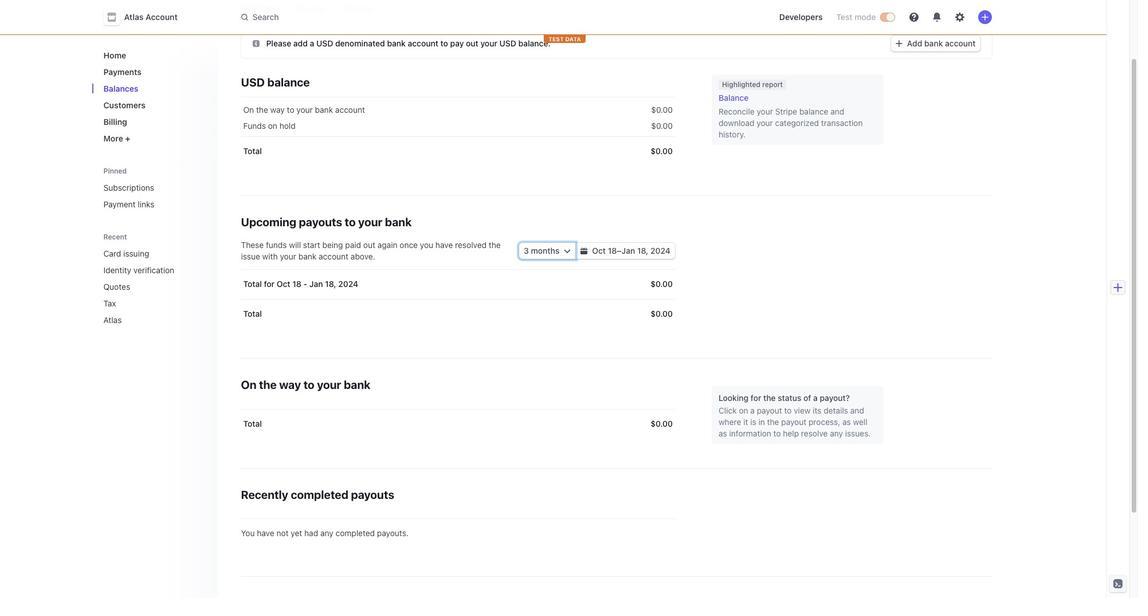 Task type: locate. For each thing, give the bounding box(es) containing it.
2 pin to navigation image from the top
[[199, 316, 208, 325]]

18 inside row
[[293, 279, 302, 289]]

on up it
[[739, 406, 749, 416]]

billing
[[103, 117, 127, 127]]

0 vertical spatial payout
[[757, 406, 783, 416]]

out up the above.
[[363, 240, 376, 250]]

completed
[[291, 489, 349, 502], [336, 529, 375, 538]]

usd balance
[[241, 76, 310, 89]]

svg image left –
[[581, 248, 588, 255]]

test
[[549, 36, 564, 42]]

0 vertical spatial pin to navigation image
[[199, 266, 208, 275]]

1 row from the top
[[241, 97, 675, 120]]

to inside row
[[287, 105, 294, 115]]

any
[[830, 429, 843, 439], [320, 529, 334, 538]]

way
[[270, 105, 285, 115], [279, 378, 301, 392]]

these funds will start being paid out again once you have resolved the issue with your bank account above.
[[241, 240, 501, 261]]

row containing on the way to your bank account
[[241, 97, 675, 120]]

bank inside these funds will start being paid out again once you have resolved the issue with your bank account above.
[[299, 252, 317, 261]]

payouts up payouts.
[[351, 489, 394, 502]]

and up "transaction"
[[831, 107, 845, 116]]

atlas inside button
[[124, 12, 144, 22]]

for down with
[[264, 279, 275, 289]]

pin to navigation image
[[199, 249, 208, 258], [199, 282, 208, 292], [199, 299, 208, 308]]

above.
[[351, 252, 375, 261]]

ups
[[311, 3, 325, 13]]

1 horizontal spatial usd
[[317, 38, 333, 48]]

looking for the status of a payout? click on a payout to view its details and where it is in the payout process, as well as information to help resolve any issues.
[[719, 393, 871, 439]]

svg image right months
[[564, 248, 571, 255]]

3 total from the top
[[243, 309, 262, 319]]

completed left payouts.
[[336, 529, 375, 538]]

2 row from the top
[[241, 116, 675, 136]]

1 horizontal spatial 18,
[[638, 246, 649, 256]]

and up well
[[851, 406, 865, 416]]

grid
[[241, 97, 675, 166], [241, 269, 675, 329]]

balance
[[719, 93, 749, 103]]

more +
[[103, 134, 130, 143]]

you
[[420, 240, 434, 250]]

report
[[763, 80, 783, 89]]

yet
[[291, 529, 302, 538]]

0 vertical spatial atlas
[[124, 12, 144, 22]]

1 vertical spatial payout
[[782, 417, 807, 427]]

0 vertical spatial have
[[436, 240, 453, 250]]

2 grid from the top
[[241, 269, 675, 329]]

$0.00 for row containing on the way to your bank account
[[652, 105, 673, 115]]

2 horizontal spatial usd
[[500, 38, 517, 48]]

1 vertical spatial on
[[739, 406, 749, 416]]

1 horizontal spatial oct
[[592, 246, 606, 256]]

issue
[[241, 252, 260, 261]]

tax
[[103, 299, 116, 308]]

0 vertical spatial 2024
[[651, 246, 671, 256]]

1 horizontal spatial any
[[830, 429, 843, 439]]

0 horizontal spatial 2024
[[338, 279, 358, 289]]

2024 right –
[[651, 246, 671, 256]]

a right add
[[310, 38, 314, 48]]

1 pin to navigation image from the top
[[199, 266, 208, 275]]

for for the
[[751, 393, 762, 403]]

out
[[466, 38, 479, 48], [363, 240, 376, 250]]

$0.00 for 5th row
[[651, 309, 673, 319]]

oct left –
[[592, 246, 606, 256]]

any inside looking for the status of a payout? click on a payout to view its details and where it is in the payout process, as well as information to help resolve any issues.
[[830, 429, 843, 439]]

quotes link
[[99, 278, 193, 296]]

highlighted report balance reconcile your stripe balance and download your categorized transaction history.
[[719, 80, 863, 139]]

pin to navigation image for tax
[[199, 299, 208, 308]]

0 vertical spatial as
[[843, 417, 851, 427]]

1 vertical spatial atlas
[[103, 315, 122, 325]]

total
[[243, 146, 262, 156], [243, 279, 262, 289], [243, 309, 262, 319], [243, 419, 262, 429]]

on for on the way to your bank
[[241, 378, 257, 392]]

svg image
[[896, 40, 903, 47], [564, 248, 571, 255], [581, 248, 588, 255]]

18, right -
[[325, 279, 336, 289]]

balance up on the way to your bank account
[[267, 76, 310, 89]]

0 horizontal spatial 18
[[293, 279, 302, 289]]

0 horizontal spatial on
[[268, 121, 277, 131]]

usd left balance.
[[500, 38, 517, 48]]

usd right add
[[317, 38, 333, 48]]

tab list containing overview
[[237, 0, 992, 19]]

oct
[[592, 246, 606, 256], [277, 279, 290, 289]]

and inside highlighted report balance reconcile your stripe balance and download your categorized transaction history.
[[831, 107, 845, 116]]

0 vertical spatial grid
[[241, 97, 675, 166]]

card issuing link
[[99, 244, 193, 263]]

4 total from the top
[[243, 419, 262, 429]]

resolve
[[802, 429, 828, 439]]

a
[[310, 38, 314, 48], [814, 393, 818, 403], [751, 406, 755, 416]]

total for oct 18 - jan 18, 2024
[[243, 279, 358, 289]]

1 vertical spatial payouts
[[351, 489, 394, 502]]

developers link
[[775, 8, 828, 26]]

on
[[268, 121, 277, 131], [739, 406, 749, 416]]

1 vertical spatial 18
[[293, 279, 302, 289]]

svg image inside the add bank account button
[[896, 40, 903, 47]]

1 vertical spatial grid
[[241, 269, 675, 329]]

1 vertical spatial as
[[719, 429, 727, 439]]

2 horizontal spatial svg image
[[896, 40, 903, 47]]

Search text field
[[234, 7, 558, 28]]

out inside these funds will start being paid out again once you have resolved the issue with your bank account above.
[[363, 240, 376, 250]]

1 horizontal spatial for
[[751, 393, 762, 403]]

0 vertical spatial oct
[[592, 246, 606, 256]]

on inside row
[[243, 105, 254, 115]]

any right had
[[320, 529, 334, 538]]

0 horizontal spatial oct
[[277, 279, 290, 289]]

grid containing total for
[[241, 269, 675, 329]]

data
[[566, 36, 581, 42]]

0 horizontal spatial have
[[257, 529, 274, 538]]

on inside looking for the status of a payout? click on a payout to view its details and where it is in the payout process, as well as information to help resolve any issues.
[[739, 406, 749, 416]]

payout up in
[[757, 406, 783, 416]]

1 vertical spatial oct
[[277, 279, 290, 289]]

svg image left add
[[896, 40, 903, 47]]

0 vertical spatial any
[[830, 429, 843, 439]]

1 vertical spatial out
[[363, 240, 376, 250]]

as
[[843, 417, 851, 427], [719, 429, 727, 439]]

its
[[813, 406, 822, 416]]

usd down svg icon
[[241, 76, 265, 89]]

0 vertical spatial and
[[831, 107, 845, 116]]

overview
[[241, 3, 277, 13]]

atlas left account
[[124, 12, 144, 22]]

1 pin to navigation image from the top
[[199, 249, 208, 258]]

pinned
[[103, 167, 127, 175]]

2024 inside row
[[338, 279, 358, 289]]

0 vertical spatial on
[[243, 105, 254, 115]]

1 horizontal spatial 18
[[608, 246, 617, 256]]

0 vertical spatial jan
[[622, 246, 636, 256]]

for inside row
[[264, 279, 275, 289]]

18
[[608, 246, 617, 256], [293, 279, 302, 289]]

3 pin to navigation image from the top
[[199, 299, 208, 308]]

1 horizontal spatial 2024
[[651, 246, 671, 256]]

have
[[436, 240, 453, 250], [257, 529, 274, 538]]

1 vertical spatial completed
[[336, 529, 375, 538]]

information
[[730, 429, 772, 439]]

total for 1st row from the bottom of the page
[[243, 419, 262, 429]]

1 vertical spatial and
[[851, 406, 865, 416]]

and
[[831, 107, 845, 116], [851, 406, 865, 416]]

reconcile
[[719, 107, 755, 116]]

0 horizontal spatial svg image
[[564, 248, 571, 255]]

1 horizontal spatial balance
[[800, 107, 829, 116]]

completed up you have not yet had any completed payouts.
[[291, 489, 349, 502]]

1 vertical spatial way
[[279, 378, 301, 392]]

0 horizontal spatial 18,
[[325, 279, 336, 289]]

paid
[[345, 240, 361, 250]]

svg image inside 3 months popup button
[[564, 248, 571, 255]]

tax link
[[99, 294, 193, 313]]

payout up help
[[782, 417, 807, 427]]

pin to navigation image
[[199, 266, 208, 275], [199, 316, 208, 325]]

$0.00 for row containing funds on hold
[[652, 121, 673, 131]]

balance up categorized
[[800, 107, 829, 116]]

row containing funds on hold
[[241, 116, 675, 136]]

balances link
[[99, 79, 209, 98]]

download
[[719, 118, 755, 128]]

0 vertical spatial 18,
[[638, 246, 649, 256]]

identity verification link
[[99, 261, 193, 280]]

for right looking
[[751, 393, 762, 403]]

payments
[[103, 67, 142, 77]]

developers
[[780, 12, 823, 22]]

+
[[125, 134, 130, 143]]

balance link
[[719, 92, 877, 104]]

0 horizontal spatial as
[[719, 429, 727, 439]]

1 vertical spatial on
[[241, 378, 257, 392]]

0 horizontal spatial atlas
[[103, 315, 122, 325]]

oct left -
[[277, 279, 290, 289]]

0 vertical spatial for
[[264, 279, 275, 289]]

settings image
[[956, 13, 965, 22]]

2 vertical spatial a
[[751, 406, 755, 416]]

1 horizontal spatial atlas
[[124, 12, 144, 22]]

atlas down tax
[[103, 315, 122, 325]]

top-
[[293, 3, 311, 13]]

1 vertical spatial 18,
[[325, 279, 336, 289]]

1 vertical spatial 2024
[[338, 279, 358, 289]]

a up is
[[751, 406, 755, 416]]

0 vertical spatial 18
[[608, 246, 617, 256]]

0 horizontal spatial payouts
[[299, 216, 342, 229]]

0 horizontal spatial out
[[363, 240, 376, 250]]

1 vertical spatial any
[[320, 529, 334, 538]]

as left well
[[843, 417, 851, 427]]

clear history image
[[199, 233, 206, 240]]

0 vertical spatial on
[[268, 121, 277, 131]]

$0.00 for row containing total for
[[651, 279, 673, 289]]

1 vertical spatial for
[[751, 393, 762, 403]]

hold
[[280, 121, 296, 131]]

way for on the way to your bank account
[[270, 105, 285, 115]]

row
[[241, 97, 675, 120], [241, 116, 675, 136], [241, 136, 675, 166], [241, 269, 675, 299], [241, 299, 675, 329], [241, 409, 675, 439]]

being
[[323, 240, 343, 250]]

jan
[[622, 246, 636, 256], [310, 279, 323, 289]]

0 horizontal spatial for
[[264, 279, 275, 289]]

payment
[[103, 200, 136, 209]]

payouts.
[[377, 529, 409, 538]]

1 grid from the top
[[241, 97, 675, 166]]

18, right –
[[638, 246, 649, 256]]

0 vertical spatial way
[[270, 105, 285, 115]]

for inside looking for the status of a payout? click on a payout to view its details and where it is in the payout process, as well as information to help resolve any issues.
[[751, 393, 762, 403]]

0 vertical spatial pin to navigation image
[[199, 249, 208, 258]]

for
[[264, 279, 275, 289], [751, 393, 762, 403]]

1 total from the top
[[243, 146, 262, 156]]

out right 'pay' on the left top of the page
[[466, 38, 479, 48]]

account inside row
[[335, 105, 365, 115]]

on for on the way to your bank account
[[243, 105, 254, 115]]

0 horizontal spatial jan
[[310, 279, 323, 289]]

1 vertical spatial balance
[[800, 107, 829, 116]]

a right of
[[814, 393, 818, 403]]

atlas inside recent element
[[103, 315, 122, 325]]

row containing total for
[[241, 269, 675, 299]]

verification
[[133, 265, 174, 275]]

upcoming
[[241, 216, 296, 229]]

as down where
[[719, 429, 727, 439]]

on the way to your bank account
[[243, 105, 365, 115]]

please
[[266, 38, 291, 48]]

way inside row
[[270, 105, 285, 115]]

on left hold
[[268, 121, 277, 131]]

of
[[804, 393, 812, 403]]

on inside row
[[268, 121, 277, 131]]

bank
[[387, 38, 406, 48], [925, 38, 943, 48], [315, 105, 333, 115], [385, 216, 412, 229], [299, 252, 317, 261], [344, 378, 371, 392]]

for for oct
[[264, 279, 275, 289]]

have right you
[[436, 240, 453, 250]]

6 row from the top
[[241, 409, 675, 439]]

2 pin to navigation image from the top
[[199, 282, 208, 292]]

0 vertical spatial a
[[310, 38, 314, 48]]

quotes
[[103, 282, 130, 292]]

1 vertical spatial a
[[814, 393, 818, 403]]

1 horizontal spatial on
[[739, 406, 749, 416]]

bank inside row
[[315, 105, 333, 115]]

any down process,
[[830, 429, 843, 439]]

1 horizontal spatial have
[[436, 240, 453, 250]]

1 vertical spatial jan
[[310, 279, 323, 289]]

1 horizontal spatial out
[[466, 38, 479, 48]]

atlas link
[[99, 311, 193, 330]]

in
[[759, 417, 765, 427]]

atlas for atlas account
[[124, 12, 144, 22]]

and inside looking for the status of a payout? click on a payout to view its details and where it is in the payout process, as well as information to help resolve any issues.
[[851, 406, 865, 416]]

the
[[256, 105, 268, 115], [489, 240, 501, 250], [259, 378, 277, 392], [764, 393, 776, 403], [768, 417, 780, 427]]

tab list
[[237, 0, 992, 19]]

issues.
[[846, 429, 871, 439]]

on
[[243, 105, 254, 115], [241, 378, 257, 392]]

bank inside button
[[925, 38, 943, 48]]

you
[[241, 529, 255, 538]]

0 horizontal spatial balance
[[267, 76, 310, 89]]

the inside these funds will start being paid out again once you have resolved the issue with your bank account above.
[[489, 240, 501, 250]]

add
[[293, 38, 308, 48]]

please add a usd denominated bank account to pay out your usd balance.
[[266, 38, 551, 48]]

your
[[481, 38, 498, 48], [297, 105, 313, 115], [757, 107, 773, 116], [757, 118, 773, 128], [358, 216, 383, 229], [280, 252, 296, 261], [317, 378, 341, 392]]

0 horizontal spatial and
[[831, 107, 845, 116]]

account inside these funds will start being paid out again once you have resolved the issue with your bank account above.
[[319, 252, 349, 261]]

stripe
[[776, 107, 798, 116]]

add bank account button
[[892, 36, 981, 52]]

have left the not on the left bottom of page
[[257, 529, 274, 538]]

2 vertical spatial pin to navigation image
[[199, 299, 208, 308]]

payouts up start
[[299, 216, 342, 229]]

1 horizontal spatial and
[[851, 406, 865, 416]]

1 vertical spatial pin to navigation image
[[199, 282, 208, 292]]

1 vertical spatial pin to navigation image
[[199, 316, 208, 325]]

atlas
[[124, 12, 144, 22], [103, 315, 122, 325]]

account inside button
[[946, 38, 976, 48]]

balance
[[267, 76, 310, 89], [800, 107, 829, 116]]

2024 down the above.
[[338, 279, 358, 289]]

4 row from the top
[[241, 269, 675, 299]]

pinned element
[[99, 178, 209, 214]]



Task type: vqa. For each thing, say whether or not it's contained in the screenshot.
the right Dispute
no



Task type: describe. For each thing, give the bounding box(es) containing it.
will
[[289, 240, 301, 250]]

these
[[241, 240, 264, 250]]

status
[[778, 393, 802, 403]]

balance.
[[519, 38, 551, 48]]

0 vertical spatial completed
[[291, 489, 349, 502]]

svg image for add bank account
[[896, 40, 903, 47]]

core navigation links element
[[99, 46, 209, 148]]

on the way to your bank
[[241, 378, 371, 392]]

1 vertical spatial have
[[257, 529, 274, 538]]

home link
[[99, 46, 209, 65]]

0 horizontal spatial any
[[320, 529, 334, 538]]

the inside row
[[256, 105, 268, 115]]

3 row from the top
[[241, 136, 675, 166]]

5 row from the top
[[241, 299, 675, 329]]

0 horizontal spatial usd
[[241, 76, 265, 89]]

payments link
[[99, 62, 209, 81]]

svg image
[[253, 40, 259, 47]]

0 vertical spatial payouts
[[299, 216, 342, 229]]

process,
[[809, 417, 841, 427]]

well
[[854, 417, 868, 427]]

test data
[[549, 36, 581, 42]]

is
[[751, 417, 757, 427]]

once
[[400, 240, 418, 250]]

add
[[908, 38, 923, 48]]

-
[[304, 279, 307, 289]]

customers link
[[99, 96, 209, 115]]

mode
[[855, 12, 876, 22]]

categorized
[[776, 118, 819, 128]]

payout?
[[820, 393, 850, 403]]

you have not yet had any completed payouts.
[[241, 529, 409, 538]]

billing link
[[99, 112, 209, 131]]

3 months
[[524, 246, 560, 256]]

–
[[617, 246, 622, 256]]

pay
[[450, 38, 464, 48]]

card issuing
[[103, 249, 149, 259]]

customers
[[103, 100, 146, 110]]

had
[[305, 529, 318, 538]]

add bank account
[[908, 38, 976, 48]]

again
[[378, 240, 398, 250]]

svg image for 3 months
[[564, 248, 571, 255]]

test
[[837, 12, 853, 22]]

edit pins image
[[199, 167, 206, 174]]

test mode
[[837, 12, 876, 22]]

recently completed payouts
[[241, 489, 394, 502]]

0 vertical spatial balance
[[267, 76, 310, 89]]

months
[[531, 246, 560, 256]]

your inside row
[[297, 105, 313, 115]]

identity verification
[[103, 265, 174, 275]]

pinned navigation links element
[[99, 162, 211, 214]]

grid containing on the way to your bank account
[[241, 97, 675, 166]]

funds
[[243, 121, 266, 131]]

help image
[[910, 13, 919, 22]]

top-ups
[[293, 3, 325, 13]]

not
[[277, 529, 289, 538]]

1 horizontal spatial as
[[843, 417, 851, 427]]

funds on hold
[[243, 121, 296, 131]]

click
[[719, 406, 737, 416]]

recent
[[103, 233, 127, 241]]

recent navigation links element
[[92, 228, 218, 330]]

top-ups link
[[289, 1, 330, 17]]

where
[[719, 417, 742, 427]]

your inside these funds will start being paid out again once you have resolved the issue with your bank account above.
[[280, 252, 296, 261]]

help
[[783, 429, 799, 439]]

total for 5th row
[[243, 309, 262, 319]]

1 horizontal spatial svg image
[[581, 248, 588, 255]]

subscriptions
[[103, 183, 154, 193]]

$0.00 for fourth row from the bottom of the page
[[651, 146, 673, 156]]

pin to navigation image for quotes
[[199, 282, 208, 292]]

denominated
[[335, 38, 385, 48]]

way for on the way to your bank
[[279, 378, 301, 392]]

have inside these funds will start being paid out again once you have resolved the issue with your bank account above.
[[436, 240, 453, 250]]

18, inside row
[[325, 279, 336, 289]]

overview link
[[237, 1, 282, 17]]

balance inside highlighted report balance reconcile your stripe balance and download your categorized transaction history.
[[800, 107, 829, 116]]

history.
[[719, 130, 746, 139]]

it
[[744, 417, 749, 427]]

payment links link
[[99, 195, 209, 214]]

2 horizontal spatial a
[[814, 393, 818, 403]]

atlas for atlas
[[103, 315, 122, 325]]

pin to navigation image for card issuing
[[199, 249, 208, 258]]

payouts
[[341, 3, 372, 13]]

details
[[824, 406, 849, 416]]

oct inside row
[[277, 279, 290, 289]]

0 horizontal spatial a
[[310, 38, 314, 48]]

1 horizontal spatial jan
[[622, 246, 636, 256]]

3 months button
[[519, 243, 576, 259]]

payouts link
[[337, 1, 377, 17]]

2 total from the top
[[243, 279, 262, 289]]

total for fourth row from the bottom of the page
[[243, 146, 262, 156]]

1 horizontal spatial a
[[751, 406, 755, 416]]

more
[[103, 134, 123, 143]]

pin to navigation image for atlas
[[199, 316, 208, 325]]

payment links
[[103, 200, 154, 209]]

recently
[[241, 489, 288, 502]]

recent element
[[92, 244, 218, 330]]

1 horizontal spatial payouts
[[351, 489, 394, 502]]

subscriptions link
[[99, 178, 209, 197]]

$0.00 for 1st row from the bottom of the page
[[651, 419, 673, 429]]

pin to navigation image for identity verification
[[199, 266, 208, 275]]

3
[[524, 246, 529, 256]]

Search search field
[[234, 7, 558, 28]]

oct 18 – jan 18, 2024
[[592, 246, 671, 256]]

highlighted
[[722, 80, 761, 89]]

account
[[146, 12, 178, 22]]

atlas account button
[[103, 9, 189, 25]]

0 vertical spatial out
[[466, 38, 479, 48]]

transaction
[[822, 118, 863, 128]]

issuing
[[123, 249, 149, 259]]

start
[[303, 240, 320, 250]]

jan inside row
[[310, 279, 323, 289]]

balances
[[103, 84, 138, 93]]

links
[[138, 200, 154, 209]]



